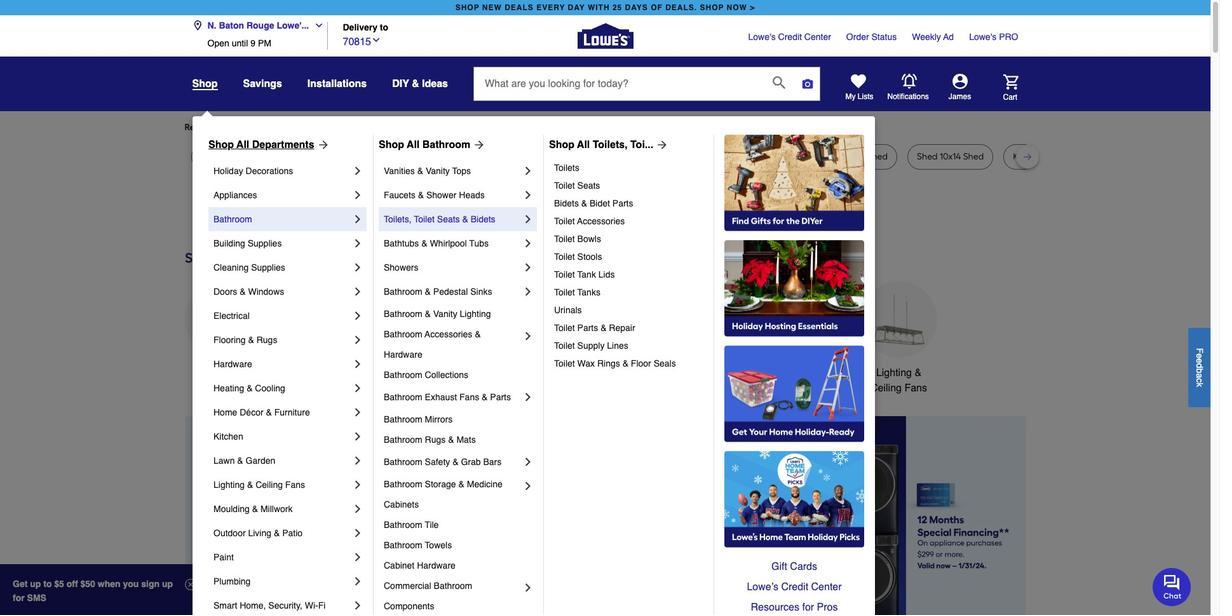 Task type: locate. For each thing, give the bounding box(es) containing it.
chevron right image for paint
[[352, 551, 364, 564]]

1 horizontal spatial decorations
[[389, 383, 443, 394]]

floor
[[631, 359, 652, 369]]

2 all from the left
[[407, 139, 420, 151]]

bathroom up cabinet
[[384, 541, 423, 551]]

supplies for building supplies
[[248, 238, 282, 249]]

chevron right image for building supplies
[[352, 237, 364, 250]]

ceiling inside "link"
[[256, 480, 283, 490]]

1 vertical spatial accessories
[[425, 329, 473, 340]]

bathroom for bathroom & pedestal sinks
[[384, 287, 423, 297]]

toilet up the urinals at the left
[[555, 287, 575, 298]]

1 horizontal spatial all
[[407, 139, 420, 151]]

1 arrow right image from the left
[[314, 139, 330, 151]]

bathroom rugs & mats
[[384, 435, 476, 445]]

bathroom collections link
[[384, 365, 535, 385]]

outdoor for outdoor living & patio
[[214, 528, 246, 539]]

0 vertical spatial accessories
[[578, 216, 625, 226]]

bathroom for bathroom towels
[[384, 541, 423, 551]]

chevron right image for kitchen
[[352, 431, 364, 443]]

lowe's for lowe's pro
[[970, 32, 997, 42]]

bathroom tile
[[384, 520, 439, 530]]

hardie board
[[665, 151, 718, 162]]

&
[[412, 78, 419, 90], [418, 166, 424, 176], [418, 190, 424, 200], [582, 198, 588, 209], [463, 214, 469, 224], [422, 238, 428, 249], [240, 287, 246, 297], [425, 287, 431, 297], [425, 309, 431, 319], [601, 323, 607, 333], [475, 329, 481, 340], [248, 335, 254, 345], [623, 359, 629, 369], [639, 368, 646, 379], [915, 368, 922, 379], [247, 383, 253, 394], [482, 392, 488, 403], [266, 408, 272, 418], [448, 435, 454, 445], [237, 456, 243, 466], [453, 457, 459, 467], [459, 479, 465, 490], [247, 480, 253, 490], [252, 504, 258, 514], [274, 528, 280, 539]]

rugs up hardware link
[[257, 335, 278, 345]]

all up mower
[[237, 139, 249, 151]]

1 horizontal spatial up
[[162, 579, 173, 589]]

kitchen
[[476, 368, 510, 379], [214, 432, 243, 442]]

toilet down the urinals at the left
[[555, 323, 575, 333]]

decorations down the "christmas"
[[389, 383, 443, 394]]

bathroom safety & grab bars link
[[384, 450, 522, 474]]

toilet for toilet stools
[[555, 252, 575, 262]]

you up shop all bathroom
[[413, 122, 428, 133]]

0 horizontal spatial smart
[[214, 601, 237, 611]]

fans inside "link"
[[285, 480, 305, 490]]

shed right storage
[[868, 151, 888, 162]]

1 vertical spatial home
[[214, 408, 237, 418]]

faucets inside faucets & shower heads link
[[384, 190, 416, 200]]

1 horizontal spatial toilets,
[[593, 139, 628, 151]]

0 vertical spatial appliances
[[214, 190, 257, 200]]

0 horizontal spatial up
[[30, 579, 41, 589]]

center up pros
[[812, 582, 842, 593]]

0 vertical spatial lighting & ceiling fans
[[871, 368, 928, 394]]

door interior
[[394, 151, 444, 162]]

bathroom for bathroom accessories & hardware
[[384, 329, 423, 340]]

2 vertical spatial parts
[[490, 392, 511, 403]]

2 horizontal spatial fans
[[905, 383, 928, 394]]

home
[[804, 368, 831, 379], [214, 408, 237, 418]]

find gifts for the diyer. image
[[725, 135, 865, 231]]

arrow right image down more
[[314, 139, 330, 151]]

shed for shed 10x14 shed
[[918, 151, 938, 162]]

living
[[248, 528, 272, 539]]

0 horizontal spatial lighting
[[214, 480, 245, 490]]

seats up whirlpool
[[437, 214, 460, 224]]

accessories down the bathroom & vanity lighting link at the left of page
[[425, 329, 473, 340]]

chevron right image
[[352, 165, 364, 177], [352, 189, 364, 202], [352, 213, 364, 226], [522, 213, 535, 226], [352, 237, 364, 250], [522, 237, 535, 250], [352, 261, 364, 274], [522, 261, 535, 274], [522, 286, 535, 298], [522, 391, 535, 404], [352, 406, 364, 419], [352, 431, 364, 443], [352, 479, 364, 492], [522, 480, 535, 493], [352, 527, 364, 540], [352, 551, 364, 564], [352, 575, 364, 588], [522, 582, 535, 595]]

decorations for christmas
[[389, 383, 443, 394]]

e up b
[[1196, 358, 1206, 363]]

camera image
[[802, 78, 815, 90]]

None search field
[[474, 67, 821, 113]]

0 horizontal spatial lowe's
[[749, 32, 776, 42]]

arrow right image up tops
[[471, 139, 486, 151]]

lighting & ceiling fans link
[[214, 473, 352, 497]]

arrow right image
[[654, 139, 669, 151], [1003, 528, 1016, 540]]

toilet up toilet tanks
[[555, 270, 575, 280]]

home,
[[240, 601, 266, 611]]

1 horizontal spatial arrow right image
[[471, 139, 486, 151]]

outdoor inside "outdoor tools & equipment"
[[573, 368, 610, 379]]

toi...
[[631, 139, 654, 151]]

supplies
[[248, 238, 282, 249], [251, 263, 285, 273]]

credit up the search image
[[779, 32, 802, 42]]

parts
[[613, 198, 634, 209], [578, 323, 599, 333], [490, 392, 511, 403]]

bathroom down cabinet hardware link at the left
[[434, 581, 473, 591]]

lowe's home team holiday picks. image
[[725, 451, 865, 548]]

0 horizontal spatial bidets
[[471, 214, 496, 224]]

0 vertical spatial seats
[[578, 181, 601, 191]]

chevron right image for cleaning supplies
[[352, 261, 364, 274]]

stick
[[301, 151, 320, 162]]

1 vertical spatial kitchen
[[214, 432, 243, 442]]

1 vertical spatial rugs
[[425, 435, 446, 445]]

appliances down holiday
[[214, 190, 257, 200]]

bathroom up bathroom mirrors
[[384, 392, 423, 403]]

rugs down mirrors
[[425, 435, 446, 445]]

chevron right image for toilets, toilet seats & bidets
[[522, 213, 535, 226]]

0 vertical spatial ceiling
[[871, 383, 902, 394]]

e up d on the bottom
[[1196, 354, 1206, 358]]

bathroom & vanity lighting
[[384, 309, 491, 319]]

0 vertical spatial parts
[[613, 198, 634, 209]]

supplies up windows
[[251, 263, 285, 273]]

toilet down the toilets
[[555, 181, 575, 191]]

2 shop from the left
[[379, 139, 404, 151]]

wallpaper
[[322, 151, 364, 162]]

repair
[[609, 323, 636, 333]]

lowe's credit center link
[[749, 31, 832, 43]]

$50
[[80, 579, 95, 589]]

toilet for toilet wax rings & floor seals
[[555, 359, 575, 369]]

1 vertical spatial outdoor
[[214, 528, 246, 539]]

bidet
[[590, 198, 610, 209]]

& inside "link"
[[247, 480, 253, 490]]

now
[[727, 3, 748, 12]]

2 horizontal spatial parts
[[613, 198, 634, 209]]

outdoor up equipment
[[573, 368, 610, 379]]

toilet for toilet bowls
[[555, 234, 575, 244]]

1 horizontal spatial shop
[[700, 3, 725, 12]]

shop button
[[192, 78, 218, 90]]

chevron right image for hardware
[[352, 358, 364, 371]]

toilets, toilet seats & bidets
[[384, 214, 496, 224]]

chevron right image for doors & windows
[[352, 286, 364, 298]]

& inside "outdoor tools & equipment"
[[639, 368, 646, 379]]

outdoor down moulding
[[214, 528, 246, 539]]

toilet left supply on the left
[[555, 341, 575, 351]]

1 horizontal spatial home
[[804, 368, 831, 379]]

you for more suggestions for you
[[413, 122, 428, 133]]

f e e d b a c k
[[1196, 348, 1206, 387]]

tile
[[425, 520, 439, 530]]

0 horizontal spatial arrow right image
[[314, 139, 330, 151]]

parts up supply on the left
[[578, 323, 599, 333]]

bathroom for bathroom tile
[[384, 520, 423, 530]]

appliances up heating
[[198, 368, 248, 379]]

more suggestions for you link
[[326, 121, 439, 134]]

outdoor tools & equipment
[[573, 368, 646, 394]]

1 you from the left
[[300, 122, 315, 133]]

medicine
[[467, 479, 503, 490]]

supplies up cleaning supplies
[[248, 238, 282, 249]]

chevron right image for commercial bathroom components
[[522, 582, 535, 595]]

up up sms
[[30, 579, 41, 589]]

3 shed from the left
[[918, 151, 938, 162]]

bathroom down bathroom & pedestal sinks
[[384, 309, 423, 319]]

toilet inside "link"
[[555, 270, 575, 280]]

1 horizontal spatial you
[[413, 122, 428, 133]]

0 vertical spatial center
[[805, 32, 832, 42]]

holiday hosting essentials. image
[[725, 240, 865, 337]]

0 horizontal spatial rugs
[[257, 335, 278, 345]]

2 arrow right image from the left
[[471, 139, 486, 151]]

plumbing
[[214, 577, 251, 587]]

0 vertical spatial credit
[[779, 32, 802, 42]]

bathroom down cabinets
[[384, 520, 423, 530]]

shop for shop all toilets, toi...
[[549, 139, 575, 151]]

outdoor living & patio link
[[214, 521, 352, 546]]

bathroom up cabinets
[[384, 479, 423, 490]]

1 vertical spatial to
[[43, 579, 52, 589]]

to up chevron down icon
[[380, 23, 389, 33]]

1 horizontal spatial lighting & ceiling fans
[[871, 368, 928, 394]]

for up shop all bathroom
[[400, 122, 412, 133]]

you for recommended searches for you
[[300, 122, 315, 133]]

vanity down interior
[[426, 166, 450, 176]]

credit up resources for pros link
[[782, 582, 809, 593]]

1 vertical spatial center
[[812, 582, 842, 593]]

1 vertical spatial parts
[[578, 323, 599, 333]]

shop all departments
[[209, 139, 314, 151]]

bathroom left safety
[[384, 457, 423, 467]]

1 vertical spatial vanity
[[434, 309, 458, 319]]

1 vertical spatial faucets
[[513, 368, 549, 379]]

0 horizontal spatial faucets
[[384, 190, 416, 200]]

0 horizontal spatial parts
[[490, 392, 511, 403]]

arrow right image inside shop all departments 'link'
[[314, 139, 330, 151]]

deals
[[505, 3, 534, 12]]

lighting inside "link"
[[214, 480, 245, 490]]

1 shed from the left
[[747, 151, 768, 162]]

weekly ad
[[913, 32, 955, 42]]

kitchen up lawn
[[214, 432, 243, 442]]

0 horizontal spatial arrow right image
[[654, 139, 669, 151]]

0 horizontal spatial seats
[[437, 214, 460, 224]]

25 days of deals. don't miss deals every day. same-day delivery on in-stock orders placed by 2 p m. image
[[185, 416, 390, 616]]

you left more
[[300, 122, 315, 133]]

accessories inside toilet accessories link
[[578, 216, 625, 226]]

recommended searches for you heading
[[185, 121, 1027, 134]]

shop up door
[[379, 139, 404, 151]]

arrow right image
[[314, 139, 330, 151], [471, 139, 486, 151]]

vanities & vanity tops link
[[384, 159, 522, 183]]

showers
[[384, 263, 419, 273]]

1 horizontal spatial kitchen
[[476, 368, 510, 379]]

0 horizontal spatial lighting & ceiling fans
[[214, 480, 305, 490]]

0 vertical spatial vanity
[[426, 166, 450, 176]]

supply
[[578, 341, 605, 351]]

all
[[237, 139, 249, 151], [407, 139, 420, 151], [577, 139, 590, 151]]

decorations down 'peel'
[[246, 166, 293, 176]]

building
[[214, 238, 245, 249]]

up to 30 percent off select major appliances. plus, save up to an extra $750 on major appliances. image
[[410, 416, 1027, 616]]

kobalt
[[1014, 151, 1040, 162]]

1 horizontal spatial parts
[[578, 323, 599, 333]]

1 horizontal spatial shop
[[379, 139, 404, 151]]

bidets down toilet seats at the top left
[[555, 198, 579, 209]]

2 shed from the left
[[868, 151, 888, 162]]

1 vertical spatial lighting & ceiling fans
[[214, 480, 305, 490]]

home décor & furniture
[[214, 408, 310, 418]]

chevron right image for bathtubs & whirlpool tubs
[[522, 237, 535, 250]]

1 vertical spatial smart
[[214, 601, 237, 611]]

smart inside button
[[774, 368, 801, 379]]

bathtubs
[[384, 238, 419, 249]]

accessories inside bathroom accessories & hardware
[[425, 329, 473, 340]]

1 all from the left
[[237, 139, 249, 151]]

to left the $5
[[43, 579, 52, 589]]

0 horizontal spatial shop
[[209, 139, 234, 151]]

tanks
[[578, 287, 601, 298]]

bathroom up bathroom rugs & mats
[[384, 415, 423, 425]]

cleaning supplies
[[214, 263, 285, 273]]

all down recommended searches for you 'heading'
[[577, 139, 590, 151]]

chevron right image for vanities & vanity tops
[[522, 165, 535, 177]]

bathroom up building
[[214, 214, 252, 224]]

toilet up toilet bowls
[[555, 216, 575, 226]]

2 e from the top
[[1196, 358, 1206, 363]]

& inside "link"
[[601, 323, 607, 333]]

fans inside button
[[905, 383, 928, 394]]

décor
[[240, 408, 264, 418]]

0 horizontal spatial shop
[[456, 3, 480, 12]]

1 horizontal spatial bidets
[[555, 198, 579, 209]]

bathroom accessories & hardware
[[384, 329, 484, 360]]

all for departments
[[237, 139, 249, 151]]

bathroom right seals
[[684, 368, 728, 379]]

$5
[[54, 579, 64, 589]]

toilet down toilet bowls
[[555, 252, 575, 262]]

toilet up toilet stools
[[555, 234, 575, 244]]

tops
[[452, 166, 471, 176]]

ceiling inside button
[[871, 383, 902, 394]]

lowe's down > on the right top
[[749, 32, 776, 42]]

0 horizontal spatial ceiling
[[256, 480, 283, 490]]

for left pros
[[803, 602, 815, 614]]

toilet for toilet seats
[[555, 181, 575, 191]]

interior
[[415, 151, 444, 162]]

1 vertical spatial decorations
[[389, 383, 443, 394]]

all up door interior on the top left
[[407, 139, 420, 151]]

0 vertical spatial kitchen
[[476, 368, 510, 379]]

toilet for toilet parts & repair
[[555, 323, 575, 333]]

toilet for toilet accessories
[[555, 216, 575, 226]]

0 horizontal spatial outdoor
[[214, 528, 246, 539]]

bathroom down bathroom accessories & hardware
[[384, 370, 423, 380]]

arrow right image for shop all departments
[[314, 139, 330, 151]]

bathroom for bathroom safety & grab bars
[[384, 457, 423, 467]]

2 you from the left
[[413, 122, 428, 133]]

0 horizontal spatial you
[[300, 122, 315, 133]]

you
[[123, 579, 139, 589]]

1 horizontal spatial smart
[[774, 368, 801, 379]]

1 horizontal spatial rugs
[[425, 435, 446, 445]]

0 vertical spatial faucets
[[384, 190, 416, 200]]

bathroom down "showers"
[[384, 287, 423, 297]]

toilet inside "link"
[[555, 323, 575, 333]]

lowe'...
[[277, 20, 309, 31]]

0 vertical spatial outdoor
[[573, 368, 610, 379]]

3 all from the left
[[577, 139, 590, 151]]

0 vertical spatial home
[[804, 368, 831, 379]]

lowe's left pro
[[970, 32, 997, 42]]

all for bathroom
[[407, 139, 420, 151]]

lowe's home improvement logo image
[[578, 8, 634, 64]]

day
[[568, 3, 585, 12]]

hardware up the "christmas"
[[384, 350, 423, 360]]

chevron right image for home décor & furniture
[[352, 406, 364, 419]]

exhaust
[[425, 392, 457, 403]]

0 vertical spatial decorations
[[246, 166, 293, 176]]

smart for smart home
[[774, 368, 801, 379]]

lowe's credit center link
[[725, 577, 865, 598]]

shop left new
[[456, 3, 480, 12]]

arrow left image
[[421, 528, 434, 540]]

bathroom down bathroom & vanity lighting
[[384, 329, 423, 340]]

2 horizontal spatial shop
[[549, 139, 575, 151]]

chevron right image for heating & cooling
[[352, 382, 364, 395]]

hardware link
[[214, 352, 352, 376]]

lowe's home improvement lists image
[[851, 74, 866, 89]]

tank
[[578, 270, 596, 280]]

kitchen inside button
[[476, 368, 510, 379]]

2 lowe's from the left
[[970, 32, 997, 42]]

lighting & ceiling fans
[[871, 368, 928, 394], [214, 480, 305, 490]]

to inside get up to $5 off $50 when you sign up for sms
[[43, 579, 52, 589]]

0 vertical spatial arrow right image
[[654, 139, 669, 151]]

for up departments
[[287, 122, 299, 133]]

lawn & garden
[[214, 456, 276, 466]]

0 vertical spatial smart
[[774, 368, 801, 379]]

kitchen right collections
[[476, 368, 510, 379]]

1 vertical spatial ceiling
[[256, 480, 283, 490]]

shed for shed
[[868, 151, 888, 162]]

0 horizontal spatial all
[[237, 139, 249, 151]]

chevron right image for lawn & garden
[[352, 455, 364, 467]]

all for toilets,
[[577, 139, 590, 151]]

up right sign
[[162, 579, 173, 589]]

1 vertical spatial appliances
[[198, 368, 248, 379]]

holiday
[[214, 166, 243, 176]]

1 horizontal spatial accessories
[[578, 216, 625, 226]]

1 horizontal spatial lowe's
[[970, 32, 997, 42]]

shed 10x14 shed
[[918, 151, 984, 162]]

1 horizontal spatial faucets
[[513, 368, 549, 379]]

0 horizontal spatial accessories
[[425, 329, 473, 340]]

chevron down image
[[371, 35, 382, 45]]

3 shop from the left
[[549, 139, 575, 151]]

1 horizontal spatial outdoor
[[573, 368, 610, 379]]

lowe's home improvement cart image
[[1004, 74, 1019, 89]]

shop for shop all departments
[[209, 139, 234, 151]]

paint
[[214, 553, 234, 563]]

shop up lawn mower
[[209, 139, 234, 151]]

0 horizontal spatial decorations
[[246, 166, 293, 176]]

0 horizontal spatial to
[[43, 579, 52, 589]]

chevron right image for bathroom & pedestal sinks
[[522, 286, 535, 298]]

for down get
[[13, 593, 25, 603]]

1 vertical spatial credit
[[782, 582, 809, 593]]

0 vertical spatial supplies
[[248, 238, 282, 249]]

flooring & rugs link
[[214, 328, 352, 352]]

parts down kitchen faucets
[[490, 392, 511, 403]]

delivery
[[343, 23, 378, 33]]

kitchen faucets button
[[475, 282, 551, 381]]

shed left 'outdoor'
[[747, 151, 768, 162]]

chevron right image for bathroom accessories & hardware
[[522, 330, 535, 343]]

2 horizontal spatial all
[[577, 139, 590, 151]]

1 lowe's from the left
[[749, 32, 776, 42]]

k
[[1196, 383, 1206, 387]]

plumbing link
[[214, 570, 352, 594]]

toilets, up quikrete at the top of page
[[593, 139, 628, 151]]

garden
[[246, 456, 276, 466]]

bathroom inside "link"
[[384, 520, 423, 530]]

faucets down vanities
[[384, 190, 416, 200]]

1 vertical spatial lighting
[[877, 368, 912, 379]]

bathroom inside bathroom accessories & hardware
[[384, 329, 423, 340]]

installations button
[[308, 72, 367, 95]]

shed right 10x14
[[964, 151, 984, 162]]

home décor & furniture link
[[214, 401, 352, 425]]

components
[[384, 602, 435, 612]]

bathroom for bathroom mirrors
[[384, 415, 423, 425]]

bathroom mirrors
[[384, 415, 453, 425]]

accessories
[[578, 216, 625, 226], [425, 329, 473, 340]]

0 horizontal spatial kitchen
[[214, 432, 243, 442]]

parts down 'toilet seats' link on the top
[[613, 198, 634, 209]]

toilets, up bathtubs
[[384, 214, 412, 224]]

0 vertical spatial to
[[380, 23, 389, 33]]

lighting & ceiling fans inside "link"
[[214, 480, 305, 490]]

accessories down bidet
[[578, 216, 625, 226]]

seats up bidets & bidet parts
[[578, 181, 601, 191]]

1 vertical spatial seats
[[437, 214, 460, 224]]

chevron right image
[[522, 165, 535, 177], [522, 189, 535, 202], [352, 286, 364, 298], [352, 310, 364, 322], [522, 330, 535, 343], [352, 334, 364, 347], [352, 358, 364, 371], [352, 382, 364, 395], [352, 455, 364, 467], [522, 456, 535, 469], [352, 503, 364, 516], [352, 600, 364, 612]]

chevron right image for flooring & rugs
[[352, 334, 364, 347]]

1 vertical spatial supplies
[[251, 263, 285, 273]]

0 vertical spatial toilets,
[[593, 139, 628, 151]]

1 horizontal spatial arrow right image
[[1003, 528, 1016, 540]]

supplies for cleaning supplies
[[251, 263, 285, 273]]

pm
[[258, 38, 271, 48]]

credit
[[779, 32, 802, 42], [782, 582, 809, 593]]

faucets inside kitchen faucets button
[[513, 368, 549, 379]]

ideas
[[422, 78, 448, 90]]

1 shop from the left
[[209, 139, 234, 151]]

bathroom inside bathroom storage & medicine cabinets
[[384, 479, 423, 490]]

smart for smart home, security, wi-fi
[[214, 601, 237, 611]]

0 vertical spatial lighting
[[460, 309, 491, 319]]

toilet left the wax
[[555, 359, 575, 369]]

lowe's for lowe's credit center
[[749, 32, 776, 42]]

2 horizontal spatial lighting
[[877, 368, 912, 379]]

0 horizontal spatial fans
[[285, 480, 305, 490]]

chevron right image for faucets & shower heads
[[522, 189, 535, 202]]

2 vertical spatial lighting
[[214, 480, 245, 490]]

bidets up "tubs"
[[471, 214, 496, 224]]

shop up toilet at the top
[[549, 139, 575, 151]]

order
[[847, 32, 870, 42]]

shop left 'now' at the top
[[700, 3, 725, 12]]

vanity down pedestal
[[434, 309, 458, 319]]

arrow right image inside shop all bathroom link
[[471, 139, 486, 151]]

faucets & shower heads link
[[384, 183, 522, 207]]

status
[[872, 32, 897, 42]]

parts inside "link"
[[578, 323, 599, 333]]

until
[[232, 38, 248, 48]]

recommended searches for you
[[185, 122, 315, 133]]

1 horizontal spatial ceiling
[[871, 383, 902, 394]]

bathroom down bathroom mirrors
[[384, 435, 423, 445]]

decorations inside button
[[389, 383, 443, 394]]

1 vertical spatial toilets,
[[384, 214, 412, 224]]

center left order
[[805, 32, 832, 42]]

shed left 10x14
[[918, 151, 938, 162]]

center
[[805, 32, 832, 42], [812, 582, 842, 593]]

hardware inside bathroom accessories & hardware
[[384, 350, 423, 360]]

faucets left the wax
[[513, 368, 549, 379]]

bathroom collections
[[384, 370, 469, 380]]



Task type: vqa. For each thing, say whether or not it's contained in the screenshot.
Sign
yes



Task type: describe. For each thing, give the bounding box(es) containing it.
chat invite button image
[[1154, 568, 1192, 606]]

tools
[[613, 368, 636, 379]]

2 shop from the left
[[700, 3, 725, 12]]

towels
[[425, 541, 452, 551]]

bathroom for bathroom exhaust fans & parts
[[384, 392, 423, 403]]

accessories for toilet
[[578, 216, 625, 226]]

lowe's home improvement notification center image
[[902, 74, 917, 89]]

appliances inside button
[[198, 368, 248, 379]]

0 vertical spatial rugs
[[257, 335, 278, 345]]

heating & cooling link
[[214, 376, 352, 401]]

4 shed from the left
[[964, 151, 984, 162]]

lowe's
[[747, 582, 779, 593]]

urinals
[[555, 305, 582, 315]]

cart
[[1004, 93, 1018, 101]]

toilet bowls link
[[555, 230, 705, 248]]

chevron right image for appliances
[[352, 189, 364, 202]]

c
[[1196, 378, 1206, 383]]

lawn
[[214, 456, 235, 466]]

1 horizontal spatial seats
[[578, 181, 601, 191]]

lighting inside button
[[877, 368, 912, 379]]

1 vertical spatial arrow right image
[[1003, 528, 1016, 540]]

order status link
[[847, 31, 897, 43]]

2 up from the left
[[162, 579, 173, 589]]

shop all toilets, toi...
[[549, 139, 654, 151]]

toilet for toilet supply lines
[[555, 341, 575, 351]]

kitchen faucets
[[476, 368, 549, 379]]

bathroom inside button
[[684, 368, 728, 379]]

hardware down "towels"
[[417, 561, 456, 571]]

lighting & ceiling fans inside button
[[871, 368, 928, 394]]

seals
[[654, 359, 676, 369]]

chevron down image
[[309, 20, 324, 31]]

pro
[[1000, 32, 1019, 42]]

wax
[[578, 359, 595, 369]]

toilet stools
[[555, 252, 603, 262]]

10x14
[[940, 151, 962, 162]]

toilet tanks link
[[555, 284, 705, 301]]

bathtubs & whirlpool tubs link
[[384, 231, 522, 256]]

savings button
[[243, 72, 282, 95]]

toilet seats
[[555, 181, 601, 191]]

resources
[[751, 602, 800, 614]]

home inside "link"
[[214, 408, 237, 418]]

get your home holiday-ready. image
[[725, 346, 865, 443]]

toilet tank lids
[[555, 270, 615, 280]]

chevron right image for outdoor living & patio
[[352, 527, 364, 540]]

mower
[[225, 151, 253, 162]]

lawn & garden link
[[214, 449, 352, 473]]

toilet down faucets & shower heads
[[414, 214, 435, 224]]

chevron right image for lighting & ceiling fans
[[352, 479, 364, 492]]

vanity for lighting
[[434, 309, 458, 319]]

& inside 'link'
[[240, 287, 246, 297]]

get
[[13, 579, 28, 589]]

bathroom towels link
[[384, 535, 535, 556]]

toilet for toilet tank lids
[[555, 270, 575, 280]]

shop new deals every day with 25 days of deals. shop now > link
[[453, 0, 758, 15]]

center for lowe's credit center
[[805, 32, 832, 42]]

outdoor living & patio
[[214, 528, 303, 539]]

security,
[[269, 601, 303, 611]]

a
[[1196, 373, 1206, 378]]

order status
[[847, 32, 897, 42]]

toilet accessories link
[[555, 212, 705, 230]]

kitchen for kitchen faucets
[[476, 368, 510, 379]]

vanity for tops
[[426, 166, 450, 176]]

f
[[1196, 348, 1206, 354]]

departments
[[252, 139, 314, 151]]

resources for pros
[[751, 602, 838, 614]]

70815
[[343, 36, 371, 47]]

bathroom & pedestal sinks
[[384, 287, 492, 297]]

toilet for toilet tanks
[[555, 287, 575, 298]]

shop
[[192, 78, 218, 90]]

accessories for bathroom
[[425, 329, 473, 340]]

1 horizontal spatial fans
[[460, 392, 480, 403]]

my lists link
[[846, 74, 874, 102]]

recommended
[[185, 122, 246, 133]]

>
[[751, 3, 756, 12]]

for inside get up to $5 off $50 when you sign up for sms
[[13, 593, 25, 603]]

outdoor tools & equipment button
[[571, 282, 648, 396]]

1 e from the top
[[1196, 354, 1206, 358]]

credit for lowe's
[[779, 32, 802, 42]]

0 horizontal spatial toilets,
[[384, 214, 412, 224]]

0 vertical spatial bidets
[[555, 198, 579, 209]]

lighting & ceiling fans button
[[861, 282, 938, 396]]

toilet accessories
[[555, 216, 625, 226]]

center for lowe's credit center
[[812, 582, 842, 593]]

home inside button
[[804, 368, 831, 379]]

chevron right image for electrical
[[352, 310, 364, 322]]

doors & windows link
[[214, 280, 352, 304]]

chevron right image for holiday decorations
[[352, 165, 364, 177]]

chevron right image for bathroom exhaust fans & parts
[[522, 391, 535, 404]]

delivery to
[[343, 23, 389, 33]]

diy & ideas button
[[392, 72, 448, 95]]

open until 9 pm
[[208, 38, 271, 48]]

kitchen for kitchen
[[214, 432, 243, 442]]

whirlpool
[[430, 238, 467, 249]]

shed for shed outdoor storage
[[747, 151, 768, 162]]

shop all departments link
[[209, 137, 330, 153]]

peel stick wallpaper
[[282, 151, 364, 162]]

chevron right image for plumbing
[[352, 575, 364, 588]]

building supplies
[[214, 238, 282, 249]]

more
[[326, 122, 346, 133]]

& inside bathroom accessories & hardware
[[475, 329, 481, 340]]

vanities
[[384, 166, 415, 176]]

quikrete
[[601, 151, 635, 162]]

arrow right image inside shop all toilets, toi... 'link'
[[654, 139, 669, 151]]

outdoor for outdoor tools & equipment
[[573, 368, 610, 379]]

showers link
[[384, 256, 522, 280]]

collections
[[425, 370, 469, 380]]

bathroom link
[[214, 207, 352, 231]]

lowe's wishes you and your family a happy hanukkah. image
[[185, 203, 1027, 235]]

Search Query text field
[[474, 67, 763, 100]]

christmas decorations button
[[378, 282, 454, 396]]

chevron right image for smart home, security, wi-fi
[[352, 600, 364, 612]]

with
[[588, 3, 610, 12]]

bathroom inside the commercial bathroom components
[[434, 581, 473, 591]]

refrigerator
[[473, 151, 521, 162]]

toilet wax rings & floor seals link
[[555, 355, 705, 373]]

bathroom up interior
[[423, 139, 471, 151]]

chevron right image for bathroom storage & medicine cabinets
[[522, 480, 535, 493]]

hardware down flooring
[[214, 359, 252, 369]]

lines
[[607, 341, 629, 351]]

credit for lowe's
[[782, 582, 809, 593]]

toilet supply lines link
[[555, 337, 705, 355]]

shop 25 days of deals by category image
[[185, 247, 1027, 269]]

& inside "link"
[[266, 408, 272, 418]]

bathroom rugs & mats link
[[384, 430, 535, 450]]

chevron right image for bathroom
[[352, 213, 364, 226]]

faucets & shower heads
[[384, 190, 485, 200]]

decorations for holiday
[[246, 166, 293, 176]]

pedestal
[[434, 287, 468, 297]]

vanities & vanity tops
[[384, 166, 471, 176]]

bathroom for bathroom storage & medicine cabinets
[[384, 479, 423, 490]]

arrow right image for shop all bathroom
[[471, 139, 486, 151]]

furniture
[[275, 408, 310, 418]]

bathroom for bathroom collections
[[384, 370, 423, 380]]

bathroom for bathroom rugs & mats
[[384, 435, 423, 445]]

bathroom for bathroom & vanity lighting
[[384, 309, 423, 319]]

smart home button
[[765, 282, 841, 381]]

lawn mower
[[201, 151, 253, 162]]

toilet parts & repair link
[[555, 319, 705, 337]]

9
[[251, 38, 256, 48]]

sms
[[27, 593, 46, 603]]

location image
[[192, 20, 203, 31]]

cards
[[791, 562, 818, 573]]

& inside bathroom storage & medicine cabinets
[[459, 479, 465, 490]]

shop for shop all bathroom
[[379, 139, 404, 151]]

1 shop from the left
[[456, 3, 480, 12]]

search image
[[773, 76, 786, 89]]

lowe's pro link
[[970, 31, 1019, 43]]

smart home, security, wi-fi
[[214, 601, 326, 611]]

chevron right image for showers
[[522, 261, 535, 274]]

chevron right image for moulding & millwork
[[352, 503, 364, 516]]

deals.
[[666, 3, 698, 12]]

1 horizontal spatial lighting
[[460, 309, 491, 319]]

toilet bowls
[[555, 234, 602, 244]]

1 up from the left
[[30, 579, 41, 589]]

bathroom & vanity lighting link
[[384, 304, 535, 324]]

1 vertical spatial bidets
[[471, 214, 496, 224]]

chevron right image for bathroom safety & grab bars
[[522, 456, 535, 469]]

suggestions
[[348, 122, 398, 133]]

holiday decorations link
[[214, 159, 352, 183]]

shop all toilets, toi... link
[[549, 137, 669, 153]]

1 horizontal spatial to
[[380, 23, 389, 33]]

toilets, inside 'link'
[[593, 139, 628, 151]]

tubs
[[470, 238, 489, 249]]



